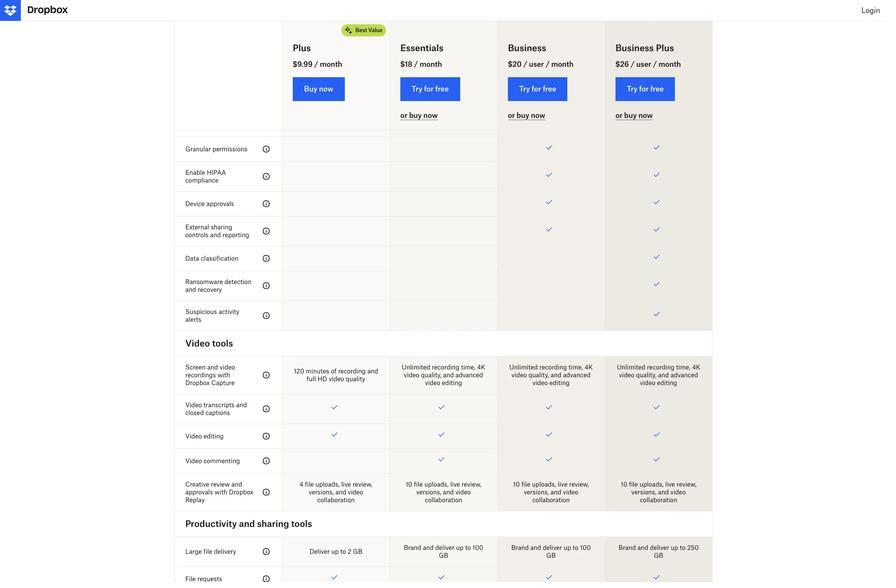 Task type: describe. For each thing, give the bounding box(es) containing it.
user for $26
[[637, 60, 652, 69]]

$20 / user / month
[[508, 60, 574, 69]]

3 or from the left
[[616, 111, 623, 120]]

alerts
[[185, 316, 202, 323]]

minutes
[[306, 368, 330, 375]]

and inside external sharing controls and reporting
[[210, 231, 221, 239]]

video commenting
[[185, 458, 240, 465]]

approvals inside creative review and approvals with dropbox replay
[[185, 489, 213, 496]]

and inside brand and deliver up to 250 gb
[[638, 544, 649, 552]]

detection
[[225, 278, 252, 286]]

2 10 from the left
[[514, 481, 520, 488]]

standard image for video editing
[[261, 432, 272, 442]]

1 for from the left
[[424, 85, 434, 93]]

1 try for free from the left
[[412, 85, 449, 93]]

1 advanced from the left
[[456, 372, 483, 379]]

recording inside 120 minutes of recording and full hd video quality
[[338, 368, 366, 375]]

ransomware detection and recovery
[[185, 278, 252, 294]]

2 try for free button from the left
[[508, 77, 568, 101]]

2 try from the left
[[520, 85, 530, 93]]

3 for from the left
[[640, 85, 649, 93]]

and inside creative review and approvals with dropbox replay
[[232, 481, 242, 488]]

2 quality, from the left
[[529, 372, 549, 379]]

3 10 from the left
[[621, 481, 628, 488]]

or buy now button for first try for free button
[[401, 111, 438, 120]]

/ for $18
[[414, 60, 418, 69]]

3 advanced from the left
[[671, 372, 699, 379]]

1 unlimited recording time, 4k video quality, and advanced video editing from the left
[[402, 364, 486, 387]]

creative
[[185, 481, 209, 488]]

controls
[[185, 231, 209, 239]]

3 try for free from the left
[[627, 85, 664, 93]]

2 10 file uploads, live review, versions, and video collaboration from the left
[[514, 481, 589, 504]]

2 versions, from the left
[[417, 489, 442, 496]]

enable hipaa compliance
[[185, 169, 226, 184]]

2 deliver from the left
[[543, 544, 562, 552]]

video tools
[[185, 338, 233, 349]]

capture
[[211, 379, 235, 387]]

data
[[185, 255, 199, 262]]

standard image for data classification
[[261, 254, 272, 264]]

review
[[211, 481, 230, 488]]

review, inside the 4 file uploads, live review, versions, and video collaboration
[[353, 481, 373, 488]]

3 collaboration from the left
[[533, 497, 570, 504]]

external sharing controls and reporting
[[185, 224, 249, 239]]

2 plus from the left
[[656, 43, 674, 53]]

granular
[[185, 146, 211, 153]]

of
[[331, 368, 337, 375]]

standard image for granular permissions
[[261, 144, 272, 155]]

transcripts
[[204, 402, 235, 409]]

uploads, inside the 4 file uploads, live review, versions, and video collaboration
[[316, 481, 340, 488]]

3 review, from the left
[[570, 481, 589, 488]]

brand and deliver up to 250 gb
[[619, 544, 699, 560]]

with for and
[[218, 372, 230, 379]]

with for review
[[215, 489, 227, 496]]

1 try for free button from the left
[[401, 77, 460, 101]]

dropbox for and
[[185, 379, 210, 387]]

closed
[[185, 409, 204, 417]]

permissions
[[213, 146, 247, 153]]

compliance
[[185, 177, 219, 184]]

versions, inside the 4 file uploads, live review, versions, and video collaboration
[[309, 489, 334, 496]]

1 horizontal spatial sharing
[[257, 519, 289, 530]]

4 file uploads, live review, versions, and video collaboration
[[300, 481, 373, 504]]

business for business
[[508, 43, 547, 53]]

video for video transcripts and closed captions
[[185, 402, 202, 409]]

2 collaboration from the left
[[425, 497, 463, 504]]

1 4k from the left
[[477, 364, 486, 371]]

2 unlimited recording time, 4k video quality, and advanced video editing from the left
[[510, 364, 593, 387]]

video inside the 4 file uploads, live review, versions, and video collaboration
[[348, 489, 363, 496]]

commenting
[[204, 458, 240, 465]]

120 minutes of recording and full hd video quality
[[294, 368, 378, 383]]

2 review, from the left
[[462, 481, 482, 488]]

1 or buy now from the left
[[401, 111, 438, 120]]

reporting
[[223, 231, 249, 239]]

2 advanced from the left
[[563, 372, 591, 379]]

2 unlimited from the left
[[510, 364, 538, 371]]

$18 / month
[[401, 60, 442, 69]]

0 horizontal spatial tools
[[212, 338, 233, 349]]

2 uploads, from the left
[[425, 481, 449, 488]]

free for 3rd try for free button from the left
[[651, 85, 664, 93]]

creative review and approvals with dropbox replay
[[185, 481, 254, 504]]

$9.99
[[293, 60, 313, 69]]

or buy now button for 3rd try for free button from the left
[[616, 111, 653, 120]]

suspicious
[[185, 308, 217, 316]]

1 plus from the left
[[293, 43, 311, 53]]

and inside screen and video recordings with dropbox capture
[[207, 364, 218, 371]]

/ for $20
[[524, 60, 528, 69]]

and inside "ransomware detection and recovery"
[[185, 286, 196, 294]]

large
[[185, 548, 202, 556]]

2 brand and deliver up to 100 gb from the left
[[512, 544, 591, 560]]

standard image for ransomware detection and recovery
[[261, 281, 272, 291]]

delivery
[[214, 548, 236, 556]]

granular permissions
[[185, 146, 247, 153]]

video inside 120 minutes of recording and full hd video quality
[[329, 376, 344, 383]]

recordings
[[185, 372, 216, 379]]

screen and video recordings with dropbox capture
[[185, 364, 235, 387]]

large file delivery
[[185, 548, 236, 556]]

buy now button
[[293, 77, 345, 101]]

3 try from the left
[[627, 85, 638, 93]]

2 or from the left
[[508, 111, 515, 120]]

3 unlimited from the left
[[617, 364, 646, 371]]

to inside brand and deliver up to 250 gb
[[680, 544, 686, 552]]

$26 / user / month
[[616, 60, 681, 69]]

standard image for external sharing controls and reporting
[[261, 226, 272, 237]]

up inside brand and deliver up to 250 gb
[[671, 544, 679, 552]]

120
[[294, 368, 304, 375]]

3 uploads, from the left
[[532, 481, 556, 488]]

1 deliver from the left
[[436, 544, 455, 552]]

1 unlimited from the left
[[402, 364, 431, 371]]

4 review, from the left
[[677, 481, 697, 488]]

enable
[[185, 169, 205, 176]]

3 4k from the left
[[693, 364, 701, 371]]

2 live from the left
[[451, 481, 460, 488]]

standard image for video transcripts and closed captions
[[261, 404, 272, 415]]

4
[[300, 481, 304, 488]]

included element
[[283, 38, 390, 63]]

2 brand from the left
[[512, 544, 529, 552]]

hipaa
[[207, 169, 226, 176]]



Task type: vqa. For each thing, say whether or not it's contained in the screenshot.
Hand-off up to 100 GB of files in each transfer
no



Task type: locate. For each thing, give the bounding box(es) containing it.
0 vertical spatial sharing
[[211, 224, 232, 231]]

0 horizontal spatial for
[[424, 85, 434, 93]]

up
[[456, 544, 464, 552], [564, 544, 571, 552], [671, 544, 679, 552], [331, 548, 339, 556]]

0 horizontal spatial dropbox
[[185, 379, 210, 387]]

review,
[[353, 481, 373, 488], [462, 481, 482, 488], [570, 481, 589, 488], [677, 481, 697, 488]]

plus
[[293, 43, 311, 53], [656, 43, 674, 53]]

try down $18 / month
[[412, 85, 423, 93]]

1 vertical spatial with
[[215, 489, 227, 496]]

3 or buy now button from the left
[[616, 111, 653, 120]]

3 free from the left
[[651, 85, 664, 93]]

1 horizontal spatial dropbox
[[229, 489, 254, 496]]

tools down suspicious activity alerts
[[212, 338, 233, 349]]

0 horizontal spatial user
[[529, 60, 544, 69]]

hd
[[318, 376, 327, 383]]

10
[[406, 481, 413, 488], [514, 481, 520, 488], [621, 481, 628, 488]]

2 for from the left
[[532, 85, 542, 93]]

1 try from the left
[[412, 85, 423, 93]]

250
[[688, 544, 699, 552]]

1 time, from the left
[[461, 364, 476, 371]]

1 horizontal spatial or buy now
[[508, 111, 546, 120]]

3 deliver from the left
[[650, 544, 670, 552]]

recovery
[[198, 286, 222, 294]]

standard image
[[261, 172, 272, 182], [261, 226, 272, 237], [261, 311, 272, 321], [261, 370, 272, 381], [261, 404, 272, 415], [261, 432, 272, 442], [261, 456, 272, 467], [261, 488, 272, 498], [261, 574, 272, 582]]

$26
[[616, 60, 629, 69]]

gb
[[353, 548, 363, 556], [439, 552, 449, 560], [547, 552, 556, 560], [654, 552, 664, 560]]

2 horizontal spatial buy
[[625, 111, 637, 120]]

2 standard image from the top
[[261, 226, 272, 237]]

time,
[[461, 364, 476, 371], [569, 364, 583, 371], [677, 364, 691, 371]]

1 horizontal spatial plus
[[656, 43, 674, 53]]

dropbox inside screen and video recordings with dropbox capture
[[185, 379, 210, 387]]

2 horizontal spatial brand
[[619, 544, 636, 552]]

uploads,
[[316, 481, 340, 488], [425, 481, 449, 488], [532, 481, 556, 488], [640, 481, 664, 488]]

deliver up to 2 gb
[[310, 548, 363, 556]]

user
[[529, 60, 544, 69], [637, 60, 652, 69]]

3 try for free button from the left
[[616, 77, 676, 101]]

and inside video transcripts and closed captions
[[236, 402, 247, 409]]

now inside button
[[319, 85, 334, 93]]

3 live from the left
[[558, 481, 568, 488]]

try for free
[[412, 85, 449, 93], [520, 85, 557, 93], [627, 85, 664, 93]]

1 vertical spatial tools
[[291, 519, 312, 530]]

0 horizontal spatial unlimited recording time, 4k video quality, and advanced video editing
[[402, 364, 486, 387]]

file inside the 4 file uploads, live review, versions, and video collaboration
[[305, 481, 314, 488]]

4 standard image from the top
[[261, 281, 272, 291]]

2 horizontal spatial unlimited
[[617, 364, 646, 371]]

10 file uploads, live review, versions, and video collaboration
[[406, 481, 482, 504], [514, 481, 589, 504], [621, 481, 697, 504]]

dropbox down recordings
[[185, 379, 210, 387]]

standard image for device approvals
[[261, 199, 272, 209]]

deliver
[[310, 548, 330, 556]]

quality,
[[421, 372, 442, 379], [529, 372, 549, 379], [636, 372, 657, 379]]

1 horizontal spatial try for free button
[[508, 77, 568, 101]]

0 horizontal spatial or buy now button
[[401, 111, 438, 120]]

3 unlimited recording time, 4k video quality, and advanced video editing from the left
[[617, 364, 701, 387]]

replay
[[185, 497, 205, 504]]

video inside screen and video recordings with dropbox capture
[[220, 364, 235, 371]]

0 horizontal spatial try
[[412, 85, 423, 93]]

video for video tools
[[185, 338, 210, 349]]

1 10 file uploads, live review, versions, and video collaboration from the left
[[406, 481, 482, 504]]

1 horizontal spatial unlimited
[[510, 364, 538, 371]]

video
[[185, 338, 210, 349], [185, 402, 202, 409], [185, 433, 202, 440], [185, 458, 202, 465]]

3 standard image from the top
[[261, 254, 272, 264]]

2 100 from the left
[[580, 544, 591, 552]]

/ for $26
[[631, 60, 635, 69]]

1 business from the left
[[508, 43, 547, 53]]

0 vertical spatial approvals
[[207, 200, 234, 208]]

0 vertical spatial dropbox
[[185, 379, 210, 387]]

try for free button down $20 / user / month
[[508, 77, 568, 101]]

external
[[185, 224, 209, 231]]

free down $26 / user / month
[[651, 85, 664, 93]]

with inside screen and video recordings with dropbox capture
[[218, 372, 230, 379]]

3 / from the left
[[524, 60, 528, 69]]

4 live from the left
[[666, 481, 675, 488]]

business up $26
[[616, 43, 654, 53]]

standard image for video commenting
[[261, 456, 272, 467]]

0 horizontal spatial 100
[[473, 544, 484, 552]]

8 standard image from the top
[[261, 488, 272, 498]]

plus up $26 / user / month
[[656, 43, 674, 53]]

0 horizontal spatial unlimited
[[402, 364, 431, 371]]

3 brand from the left
[[619, 544, 636, 552]]

1 vertical spatial approvals
[[185, 489, 213, 496]]

1 horizontal spatial tools
[[291, 519, 312, 530]]

dropbox inside creative review and approvals with dropbox replay
[[229, 489, 254, 496]]

3 or buy now from the left
[[616, 111, 653, 120]]

0 horizontal spatial sharing
[[211, 224, 232, 231]]

1 horizontal spatial try
[[520, 85, 530, 93]]

$9.99 / month
[[293, 60, 342, 69]]

or
[[401, 111, 408, 120], [508, 111, 515, 120], [616, 111, 623, 120]]

live inside the 4 file uploads, live review, versions, and video collaboration
[[341, 481, 351, 488]]

/
[[314, 60, 318, 69], [414, 60, 418, 69], [524, 60, 528, 69], [546, 60, 550, 69], [631, 60, 635, 69], [653, 60, 657, 69]]

activity
[[219, 308, 240, 316]]

1 horizontal spatial user
[[637, 60, 652, 69]]

$18
[[401, 60, 413, 69]]

suspicious activity alerts
[[185, 308, 240, 323]]

brand inside brand and deliver up to 250 gb
[[619, 544, 636, 552]]

5 standard image from the top
[[261, 404, 272, 415]]

try down $20
[[520, 85, 530, 93]]

free for first try for free button
[[436, 85, 449, 93]]

0 horizontal spatial plus
[[293, 43, 311, 53]]

2 horizontal spatial quality,
[[636, 372, 657, 379]]

video for video commenting
[[185, 458, 202, 465]]

1 versions, from the left
[[309, 489, 334, 496]]

1 review, from the left
[[353, 481, 373, 488]]

month
[[320, 60, 342, 69], [420, 60, 442, 69], [552, 60, 574, 69], [659, 60, 681, 69]]

best value
[[356, 27, 383, 33]]

0 horizontal spatial 10
[[406, 481, 413, 488]]

or buy now button
[[401, 111, 438, 120], [508, 111, 546, 120], [616, 111, 653, 120]]

2 horizontal spatial try
[[627, 85, 638, 93]]

productivity and sharing tools
[[185, 519, 312, 530]]

screen
[[185, 364, 206, 371]]

0 horizontal spatial try for free
[[412, 85, 449, 93]]

editing
[[442, 379, 462, 387], [550, 379, 570, 387], [657, 379, 678, 387], [204, 433, 224, 440]]

productivity
[[185, 519, 237, 530]]

1 horizontal spatial quality,
[[529, 372, 549, 379]]

1 horizontal spatial 100
[[580, 544, 591, 552]]

best
[[356, 27, 367, 33]]

2 video from the top
[[185, 402, 202, 409]]

try for free button
[[401, 77, 460, 101], [508, 77, 568, 101], [616, 77, 676, 101]]

3 time, from the left
[[677, 364, 691, 371]]

1 horizontal spatial or buy now button
[[508, 111, 546, 120]]

3 10 file uploads, live review, versions, and video collaboration from the left
[[621, 481, 697, 504]]

approvals down creative
[[185, 489, 213, 496]]

0 vertical spatial with
[[218, 372, 230, 379]]

business up $20
[[508, 43, 547, 53]]

free down $18 / month
[[436, 85, 449, 93]]

video transcripts and closed captions
[[185, 402, 247, 417]]

device approvals
[[185, 200, 234, 208]]

or buy now button for 2nd try for free button from the left
[[508, 111, 546, 120]]

collaboration inside the 4 file uploads, live review, versions, and video collaboration
[[317, 497, 355, 504]]

plus up $9.99
[[293, 43, 311, 53]]

ransomware
[[185, 278, 223, 286]]

deliver
[[436, 544, 455, 552], [543, 544, 562, 552], [650, 544, 670, 552]]

0 horizontal spatial deliver
[[436, 544, 455, 552]]

versions,
[[309, 489, 334, 496], [417, 489, 442, 496], [524, 489, 549, 496], [632, 489, 657, 496]]

1 horizontal spatial deliver
[[543, 544, 562, 552]]

1 vertical spatial dropbox
[[229, 489, 254, 496]]

2 try for free from the left
[[520, 85, 557, 93]]

4 uploads, from the left
[[640, 481, 664, 488]]

0 horizontal spatial try for free button
[[401, 77, 460, 101]]

user down business plus
[[637, 60, 652, 69]]

0 horizontal spatial time,
[[461, 364, 476, 371]]

2 horizontal spatial try for free
[[627, 85, 664, 93]]

0 horizontal spatial brand
[[404, 544, 422, 552]]

1 horizontal spatial unlimited recording time, 4k video quality, and advanced video editing
[[510, 364, 593, 387]]

login link
[[855, 0, 888, 21]]

0 horizontal spatial or buy now
[[401, 111, 438, 120]]

try down $26
[[627, 85, 638, 93]]

unlimited recording time, 4k video quality, and advanced video editing
[[402, 364, 486, 387], [510, 364, 593, 387], [617, 364, 701, 387]]

buy
[[409, 111, 422, 120], [517, 111, 530, 120], [625, 111, 637, 120]]

live
[[341, 481, 351, 488], [451, 481, 460, 488], [558, 481, 568, 488], [666, 481, 675, 488]]

3 video from the top
[[185, 433, 202, 440]]

standard image for large file delivery
[[261, 547, 272, 557]]

captions
[[206, 409, 230, 417]]

0 horizontal spatial 10 file uploads, live review, versions, and video collaboration
[[406, 481, 482, 504]]

and
[[210, 231, 221, 239], [185, 286, 196, 294], [207, 364, 218, 371], [368, 368, 378, 375], [443, 372, 454, 379], [551, 372, 562, 379], [659, 372, 669, 379], [236, 402, 247, 409], [232, 481, 242, 488], [336, 489, 346, 496], [443, 489, 454, 496], [551, 489, 562, 496], [659, 489, 669, 496], [239, 519, 255, 530], [423, 544, 434, 552], [531, 544, 542, 552], [638, 544, 649, 552]]

and inside the 4 file uploads, live review, versions, and video collaboration
[[336, 489, 346, 496]]

data classification
[[185, 255, 239, 262]]

2 horizontal spatial deliver
[[650, 544, 670, 552]]

3 quality, from the left
[[636, 372, 657, 379]]

sharing inside external sharing controls and reporting
[[211, 224, 232, 231]]

collaboration
[[317, 497, 355, 504], [425, 497, 463, 504], [533, 497, 570, 504], [640, 497, 678, 504]]

video
[[220, 364, 235, 371], [404, 372, 420, 379], [512, 372, 527, 379], [619, 372, 635, 379], [329, 376, 344, 383], [425, 379, 441, 387], [533, 379, 548, 387], [640, 379, 656, 387], [348, 489, 363, 496], [456, 489, 471, 496], [563, 489, 579, 496], [671, 489, 686, 496]]

1 uploads, from the left
[[316, 481, 340, 488]]

1 or from the left
[[401, 111, 408, 120]]

for down $20 / user / month
[[532, 85, 542, 93]]

deliver inside brand and deliver up to 250 gb
[[650, 544, 670, 552]]

2 horizontal spatial try for free button
[[616, 77, 676, 101]]

2
[[348, 548, 352, 556]]

2 horizontal spatial 10
[[621, 481, 628, 488]]

2 horizontal spatial advanced
[[671, 372, 699, 379]]

4 month from the left
[[659, 60, 681, 69]]

1 horizontal spatial time,
[[569, 364, 583, 371]]

4 video from the top
[[185, 458, 202, 465]]

file
[[305, 481, 314, 488], [414, 481, 423, 488], [522, 481, 531, 488], [629, 481, 638, 488], [204, 548, 212, 556]]

login
[[862, 6, 881, 15]]

try for free down $26 / user / month
[[627, 85, 664, 93]]

1 vertical spatial sharing
[[257, 519, 289, 530]]

6 / from the left
[[653, 60, 657, 69]]

1 month from the left
[[320, 60, 342, 69]]

1 collaboration from the left
[[317, 497, 355, 504]]

with down review
[[215, 489, 227, 496]]

video up creative
[[185, 458, 202, 465]]

1 horizontal spatial try for free
[[520, 85, 557, 93]]

1 quality, from the left
[[421, 372, 442, 379]]

4 / from the left
[[546, 60, 550, 69]]

device
[[185, 200, 205, 208]]

2 4k from the left
[[585, 364, 593, 371]]

standard image for suspicious activity alerts
[[261, 311, 272, 321]]

1 standard image from the top
[[261, 144, 272, 155]]

unlimited
[[402, 364, 431, 371], [510, 364, 538, 371], [617, 364, 646, 371]]

100
[[473, 544, 484, 552], [580, 544, 591, 552]]

try for free button down $26 / user / month
[[616, 77, 676, 101]]

brand
[[404, 544, 422, 552], [512, 544, 529, 552], [619, 544, 636, 552]]

1 horizontal spatial 4k
[[585, 364, 593, 371]]

2 month from the left
[[420, 60, 442, 69]]

full
[[307, 376, 316, 383]]

0 horizontal spatial quality,
[[421, 372, 442, 379]]

for
[[424, 85, 434, 93], [532, 85, 542, 93], [640, 85, 649, 93]]

2 business from the left
[[616, 43, 654, 53]]

1 horizontal spatial brand
[[512, 544, 529, 552]]

2 horizontal spatial for
[[640, 85, 649, 93]]

1 10 from the left
[[406, 481, 413, 488]]

2 horizontal spatial or buy now button
[[616, 111, 653, 120]]

9 standard image from the top
[[261, 574, 272, 582]]

0 horizontal spatial brand and deliver up to 100 gb
[[404, 544, 484, 560]]

0 horizontal spatial business
[[508, 43, 547, 53]]

try for free down $20 / user / month
[[520, 85, 557, 93]]

/ for $9.99
[[314, 60, 318, 69]]

1 buy from the left
[[409, 111, 422, 120]]

value
[[368, 27, 383, 33]]

0 horizontal spatial advanced
[[456, 372, 483, 379]]

5 / from the left
[[631, 60, 635, 69]]

3 buy from the left
[[625, 111, 637, 120]]

business for business plus
[[616, 43, 654, 53]]

3 standard image from the top
[[261, 311, 272, 321]]

dropbox for review
[[229, 489, 254, 496]]

gb inside brand and deliver up to 250 gb
[[654, 552, 664, 560]]

1 horizontal spatial 10 file uploads, live review, versions, and video collaboration
[[514, 481, 589, 504]]

for down $26 / user / month
[[640, 85, 649, 93]]

tools
[[212, 338, 233, 349], [291, 519, 312, 530]]

with inside creative review and approvals with dropbox replay
[[215, 489, 227, 496]]

1 brand and deliver up to 100 gb from the left
[[404, 544, 484, 560]]

video editing
[[185, 433, 224, 440]]

1 horizontal spatial brand and deliver up to 100 gb
[[512, 544, 591, 560]]

free for 2nd try for free button from the left
[[543, 85, 557, 93]]

with
[[218, 372, 230, 379], [215, 489, 227, 496]]

2 buy from the left
[[517, 111, 530, 120]]

approvals right device
[[207, 200, 234, 208]]

1 horizontal spatial for
[[532, 85, 542, 93]]

1 horizontal spatial advanced
[[563, 372, 591, 379]]

1 brand from the left
[[404, 544, 422, 552]]

user for $20
[[529, 60, 544, 69]]

1 or buy now button from the left
[[401, 111, 438, 120]]

2 free from the left
[[543, 85, 557, 93]]

2 or buy now from the left
[[508, 111, 546, 120]]

business plus
[[616, 43, 674, 53]]

6 standard image from the top
[[261, 432, 272, 442]]

tools up deliver
[[291, 519, 312, 530]]

1 100 from the left
[[473, 544, 484, 552]]

video up screen
[[185, 338, 210, 349]]

1 horizontal spatial free
[[543, 85, 557, 93]]

1 horizontal spatial buy
[[517, 111, 530, 120]]

try for free down $18 / month
[[412, 85, 449, 93]]

1 live from the left
[[341, 481, 351, 488]]

2 standard image from the top
[[261, 199, 272, 209]]

2 horizontal spatial 4k
[[693, 364, 701, 371]]

standard image
[[261, 144, 272, 155], [261, 199, 272, 209], [261, 254, 272, 264], [261, 281, 272, 291], [261, 547, 272, 557]]

2 horizontal spatial time,
[[677, 364, 691, 371]]

and inside 120 minutes of recording and full hd video quality
[[368, 368, 378, 375]]

$20
[[508, 60, 522, 69]]

video up closed
[[185, 402, 202, 409]]

standard image for screen and video recordings with dropbox capture
[[261, 370, 272, 381]]

2 horizontal spatial or buy now
[[616, 111, 653, 120]]

0 horizontal spatial free
[[436, 85, 449, 93]]

now
[[319, 85, 334, 93], [424, 111, 438, 120], [531, 111, 546, 120], [639, 111, 653, 120]]

2 horizontal spatial unlimited recording time, 4k video quality, and advanced video editing
[[617, 364, 701, 387]]

2 horizontal spatial free
[[651, 85, 664, 93]]

video down closed
[[185, 433, 202, 440]]

2 horizontal spatial or
[[616, 111, 623, 120]]

classification
[[201, 255, 239, 262]]

brand and deliver up to 100 gb
[[404, 544, 484, 560], [512, 544, 591, 560]]

sharing
[[211, 224, 232, 231], [257, 519, 289, 530]]

essentials
[[401, 43, 444, 53]]

1 horizontal spatial or
[[508, 111, 515, 120]]

2 horizontal spatial 10 file uploads, live review, versions, and video collaboration
[[621, 481, 697, 504]]

4 standard image from the top
[[261, 370, 272, 381]]

free down $20 / user / month
[[543, 85, 557, 93]]

video for video editing
[[185, 433, 202, 440]]

with up capture
[[218, 372, 230, 379]]

5 standard image from the top
[[261, 547, 272, 557]]

0 horizontal spatial or
[[401, 111, 408, 120]]

buy
[[304, 85, 318, 93]]

standard image for creative review and approvals with dropbox replay
[[261, 488, 272, 498]]

0 vertical spatial tools
[[212, 338, 233, 349]]

2 or buy now button from the left
[[508, 111, 546, 120]]

1 horizontal spatial business
[[616, 43, 654, 53]]

4 collaboration from the left
[[640, 497, 678, 504]]

buy now
[[304, 85, 334, 93]]

4 versions, from the left
[[632, 489, 657, 496]]

quality
[[346, 376, 365, 383]]

not included image
[[283, 63, 390, 87], [283, 88, 390, 112], [283, 113, 390, 137], [390, 113, 497, 137], [283, 137, 390, 162], [390, 137, 497, 162], [283, 162, 390, 192], [390, 162, 497, 192], [283, 192, 390, 216], [390, 192, 497, 216], [283, 217, 390, 246], [390, 217, 497, 246], [283, 247, 390, 271], [390, 247, 497, 271], [498, 247, 605, 271], [283, 271, 390, 301], [390, 271, 497, 301], [498, 271, 605, 301], [283, 301, 390, 331], [390, 301, 497, 331], [498, 301, 605, 331], [283, 449, 390, 474]]

3 versions, from the left
[[524, 489, 549, 496]]

for down $18 / month
[[424, 85, 434, 93]]

2 / from the left
[[414, 60, 418, 69]]

try for free button down $18 / month
[[401, 77, 460, 101]]

user right $20
[[529, 60, 544, 69]]

video inside video transcripts and closed captions
[[185, 402, 202, 409]]

1 horizontal spatial 10
[[514, 481, 520, 488]]

0 horizontal spatial buy
[[409, 111, 422, 120]]

3 month from the left
[[552, 60, 574, 69]]

standard image for enable hipaa compliance
[[261, 172, 272, 182]]

0 horizontal spatial 4k
[[477, 364, 486, 371]]

dropbox down review
[[229, 489, 254, 496]]

2 time, from the left
[[569, 364, 583, 371]]

1 / from the left
[[314, 60, 318, 69]]

1 user from the left
[[529, 60, 544, 69]]



